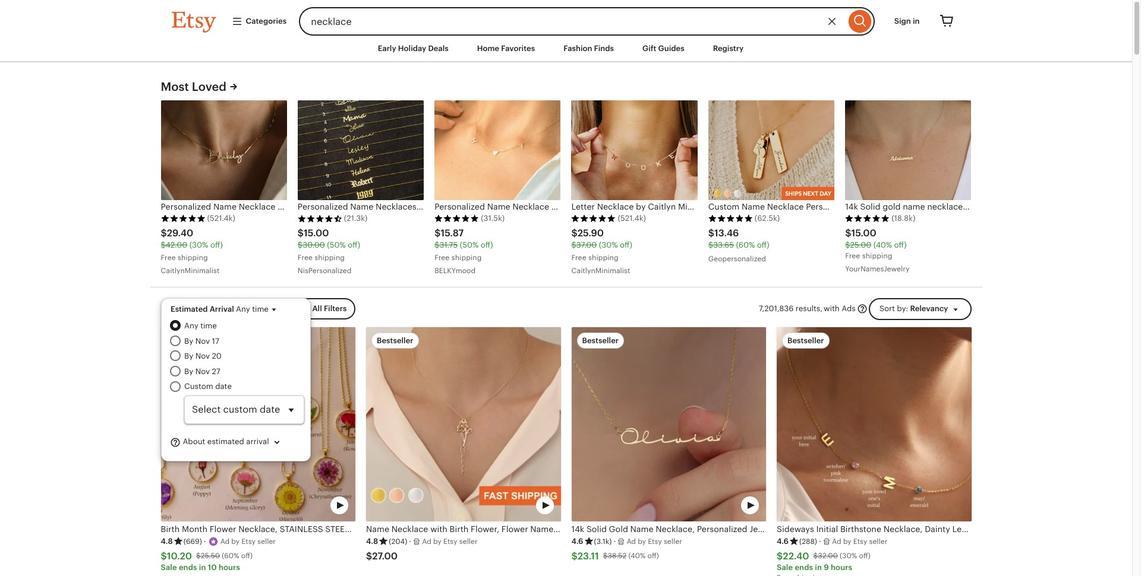 Task type: describe. For each thing, give the bounding box(es) containing it.
$ 13.46 $ 33.65 (60% off) geopersonalized
[[709, 228, 770, 264]]

(30% inside $ 22.40 $ 32.00 (30% off)
[[840, 553, 858, 561]]

loved
[[192, 80, 226, 93]]

(50% for 15.00
[[327, 241, 346, 250]]

· for 23.11
[[614, 537, 616, 546]]

menu bar containing early holiday deals
[[150, 36, 983, 63]]

33.65
[[714, 241, 734, 250]]

(21.3k)
[[344, 214, 368, 223]]

(31.5k)
[[481, 214, 505, 223]]

by:
[[897, 305, 909, 313]]

13.46
[[715, 228, 739, 239]]

42.00
[[166, 241, 187, 250]]

$ inside $ 22.40 $ 32.00 (30% off)
[[814, 553, 818, 561]]

with ads
[[824, 304, 856, 313]]

15.00 for 25.00
[[852, 228, 877, 239]]

15.00 for 30.00
[[304, 228, 329, 239]]

nispersonalized
[[298, 267, 352, 275]]

4.5 out of 5 stars image
[[298, 215, 342, 223]]

30.00
[[303, 241, 325, 250]]

fashion
[[564, 44, 593, 53]]

about estimated arrival button
[[170, 432, 292, 454]]

most loved link
[[161, 78, 240, 95]]

by nov 20 link
[[184, 351, 304, 363]]

fashion finds
[[564, 44, 614, 53]]

off) for $ 23.11 $ 38.52 (40% off)
[[648, 553, 659, 561]]

2 d from the left
[[427, 538, 432, 546]]

$ 15.00 $ 25.00 (40% off) free shipping yournamesjewelry
[[846, 228, 910, 274]]

arrival
[[246, 438, 269, 447]]

· for 22.40
[[819, 537, 822, 546]]

2 a from the left
[[422, 538, 427, 546]]

free for $ 15.00 $ 30.00 (50% off) free shipping nispersonalized
[[298, 254, 313, 262]]

caitlynminimalist for 29.40
[[161, 267, 220, 275]]

favorites
[[501, 44, 535, 53]]

free for $ 25.90 $ 37.00 (30% off) free shipping caitlynminimalist
[[572, 254, 587, 262]]

27.00
[[372, 551, 398, 562]]

$ 10.20 $ 25.50 (60% off) sale ends in 10 hours
[[161, 551, 253, 573]]

bestseller for (3.1k)
[[582, 336, 619, 345]]

(669)
[[184, 538, 202, 546]]

estimated
[[207, 438, 244, 447]]

sale ends in 9 hours
[[777, 564, 853, 573]]

off) for $ 22.40 $ 32.00 (30% off)
[[860, 553, 871, 561]]

2 hours from the left
[[831, 564, 853, 573]]

by nov 17
[[184, 337, 219, 346]]

personalized name necklaces, personalized name necklaces , script name necklaces, black friday sale , gift for her , persoanlized gift image
[[298, 100, 424, 201]]

shipping for $ 15.00 $ 25.00 (40% off) free shipping yournamesjewelry
[[863, 252, 893, 261]]

$ 15.87 $ 31.75 (50% off) free shipping belkymood
[[435, 228, 493, 275]]

by for by nov 27
[[184, 367, 193, 376]]

sale inside "$ 10.20 $ 25.50 (60% off) sale ends in 10 hours"
[[161, 564, 177, 573]]

14k solid gold name necklace, personalized jewelry, personalized gift, initial name necklace, gold name necklace, christmas gift, moms image
[[572, 328, 766, 522]]

b for 23.11
[[638, 538, 643, 546]]

b for 22.40
[[844, 538, 848, 546]]

gift guides
[[643, 44, 685, 53]]

personalized name necklace - initial necklace - letter necklace - custom necklace - wife gifts - gifts for mom - minimalist- christmas  gift image
[[435, 100, 561, 201]]

5 out of 5 stars image for 15.00
[[846, 215, 890, 223]]

free for $ 15.87 $ 31.75 (50% off) free shipping belkymood
[[435, 254, 450, 262]]

home favorites
[[477, 44, 535, 53]]

etsy for 22.40
[[854, 538, 868, 546]]

29.40
[[167, 228, 193, 239]]

b for 10.20
[[232, 538, 236, 546]]

$ 22.40 $ 32.00 (30% off)
[[777, 551, 871, 562]]

by nov 17 link
[[184, 336, 304, 347]]

(50% for 15.87
[[460, 241, 479, 250]]

(30% for 25.90
[[599, 241, 618, 250]]

arrival
[[210, 305, 234, 314]]

27
[[212, 367, 220, 376]]

yournamesjewelry
[[846, 265, 910, 274]]

(40% for 23.11
[[629, 553, 646, 561]]

fashion finds link
[[555, 38, 623, 60]]

early holiday deals link
[[369, 38, 458, 60]]

early holiday deals
[[378, 44, 449, 53]]

by nov 27
[[184, 367, 220, 376]]

belkymood
[[435, 267, 476, 275]]

23.11
[[578, 551, 599, 562]]

by nov 20
[[184, 352, 222, 361]]

name necklace with birth flower, flower name necklace, minimalist silver name flower necklace, 14k custom name necklace with birth flower image
[[366, 328, 561, 522]]

shipping for $ 15.00 $ 30.00 (50% off) free shipping nispersonalized
[[315, 254, 345, 262]]

5 out of 5 stars image for 13.46
[[709, 215, 753, 223]]

all filters button
[[291, 299, 356, 320]]

ends inside "$ 10.20 $ 25.50 (60% off) sale ends in 10 hours"
[[179, 564, 197, 573]]

all filters
[[312, 305, 347, 314]]

categories button
[[223, 11, 296, 32]]

relevancy
[[911, 305, 949, 313]]

free for $ 29.40 $ 42.00 (30% off) free shipping caitlynminimalist
[[161, 254, 176, 262]]

(40% for 15.00
[[874, 241, 893, 250]]

y for 22.40
[[848, 538, 852, 546]]

(204)
[[389, 538, 407, 546]]

nov for 17
[[195, 337, 210, 346]]

gift guides link
[[634, 38, 694, 60]]

sort
[[880, 305, 895, 313]]

seller for 22.40
[[870, 538, 888, 546]]

any time
[[184, 322, 217, 331]]

off) for $ 15.87 $ 31.75 (50% off) free shipping belkymood
[[481, 241, 493, 250]]

in inside "$ 10.20 $ 25.50 (60% off) sale ends in 10 hours"
[[199, 564, 206, 573]]

ads
[[842, 304, 856, 313]]

registry
[[713, 44, 744, 53]]

7,201,836
[[759, 304, 794, 313]]

custom
[[184, 382, 213, 391]]

Search for anything text field
[[299, 7, 846, 36]]

y for 10.20
[[236, 538, 240, 546]]

2 etsy from the left
[[444, 538, 458, 546]]

4.6 for 23.11
[[572, 537, 584, 546]]

15.87
[[441, 228, 464, 239]]

7,201,836 results,
[[759, 304, 823, 313]]

sort by: relevancy
[[880, 305, 949, 313]]

22.40
[[783, 551, 810, 562]]

25.50
[[201, 553, 220, 561]]

off) for $ 29.40 $ 42.00 (30% off) free shipping caitlynminimalist
[[210, 241, 223, 250]]

by for by nov 20
[[184, 352, 193, 361]]

nov for 20
[[195, 352, 210, 361]]

shipping for $ 25.90 $ 37.00 (30% off) free shipping caitlynminimalist
[[589, 254, 619, 262]]

2 · from the left
[[409, 537, 412, 546]]

time inside select an estimated delivery date option group
[[200, 322, 217, 331]]

37.00
[[577, 241, 597, 250]]

registry link
[[704, 38, 753, 60]]

25.90
[[578, 228, 604, 239]]

select an estimated delivery date option group
[[170, 321, 304, 424]]

32.00
[[818, 553, 838, 561]]

(288)
[[800, 538, 818, 546]]

bestseller for (204)
[[377, 336, 414, 345]]

early
[[378, 44, 396, 53]]

4.8 for (669)
[[161, 537, 173, 546]]

$ 29.40 $ 42.00 (30% off) free shipping caitlynminimalist
[[161, 228, 223, 275]]

a for 10.20
[[220, 538, 225, 546]]

any time link
[[184, 321, 304, 332]]

gift
[[643, 44, 657, 53]]

free for $ 15.00 $ 25.00 (40% off) free shipping yournamesjewelry
[[846, 252, 861, 261]]

y for 23.11
[[642, 538, 646, 546]]

sign
[[895, 17, 911, 26]]



Task type: locate. For each thing, give the bounding box(es) containing it.
off) right 32.00
[[860, 553, 871, 561]]

4.6 for 22.40
[[777, 537, 789, 546]]

$ 15.00 $ 30.00 (50% off) free shipping nispersonalized
[[298, 228, 360, 275]]

categories
[[246, 17, 287, 26]]

d up 32.00
[[837, 538, 842, 546]]

seller for 10.20
[[258, 538, 276, 546]]

3 seller from the left
[[664, 538, 683, 546]]

about
[[183, 438, 205, 447]]

free inside $ 15.00 $ 25.00 (40% off) free shipping yournamesjewelry
[[846, 252, 861, 261]]

(60% up geopersonalized
[[736, 241, 755, 250]]

0 horizontal spatial (521.4k)
[[207, 214, 235, 223]]

1 product video element from the left
[[161, 328, 356, 522]]

(60% for 13.46
[[736, 241, 755, 250]]

a d b y etsy seller for 10.20
[[220, 538, 276, 546]]

etsy up "$ 10.20 $ 25.50 (60% off) sale ends in 10 hours"
[[242, 538, 256, 546]]

1 horizontal spatial (40%
[[874, 241, 893, 250]]

deals
[[428, 44, 449, 53]]

free inside $ 15.87 $ 31.75 (50% off) free shipping belkymood
[[435, 254, 450, 262]]

(50% right the 31.75 at the left of the page
[[460, 241, 479, 250]]

y
[[236, 538, 240, 546], [438, 538, 442, 546], [642, 538, 646, 546], [848, 538, 852, 546]]

· right (288)
[[819, 537, 822, 546]]

0 horizontal spatial in
[[199, 564, 206, 573]]

1 vertical spatial time
[[200, 322, 217, 331]]

3 nov from the top
[[195, 367, 210, 376]]

a right (204)
[[422, 538, 427, 546]]

4 seller from the left
[[870, 538, 888, 546]]

custom name necklace personalized gift for women mama necklace for mom engraved gifts handmade jewelry wedding unique holiday gift for her image
[[709, 100, 835, 201]]

4 a from the left
[[833, 538, 837, 546]]

off) right 42.00
[[210, 241, 223, 250]]

2 horizontal spatial product video element
[[572, 328, 766, 522]]

hours right 9
[[831, 564, 853, 573]]

d for 22.40
[[837, 538, 842, 546]]

most loved
[[161, 80, 226, 93]]

y right (204)
[[438, 538, 442, 546]]

(40% inside the '$ 23.11 $ 38.52 (40% off)'
[[629, 553, 646, 561]]

y up "$ 10.20 $ 25.50 (60% off) sale ends in 10 hours"
[[236, 538, 240, 546]]

hours
[[219, 564, 240, 573], [831, 564, 853, 573]]

a up 32.00
[[833, 538, 837, 546]]

1 horizontal spatial caitlynminimalist
[[572, 267, 631, 275]]

shipping up belkymood on the top left
[[452, 254, 482, 262]]

home favorites link
[[468, 38, 544, 60]]

off) for $ 10.20 $ 25.50 (60% off) sale ends in 10 hours
[[241, 553, 253, 561]]

0 horizontal spatial (50%
[[327, 241, 346, 250]]

off) inside "$ 25.90 $ 37.00 (30% off) free shipping caitlynminimalist"
[[620, 241, 633, 250]]

finds
[[594, 44, 614, 53]]

(62.5k)
[[755, 214, 780, 223]]

15.00 inside $ 15.00 $ 25.00 (40% off) free shipping yournamesjewelry
[[852, 228, 877, 239]]

(60%
[[736, 241, 755, 250], [222, 553, 239, 561]]

10
[[208, 564, 217, 573]]

free inside $ 15.00 $ 30.00 (50% off) free shipping nispersonalized
[[298, 254, 313, 262]]

5 5 out of 5 stars image from the left
[[846, 215, 890, 223]]

(30% right 32.00
[[840, 553, 858, 561]]

1 a from the left
[[220, 538, 225, 546]]

holiday
[[398, 44, 427, 53]]

d up "$ 10.20 $ 25.50 (60% off) sale ends in 10 hours"
[[225, 538, 230, 546]]

15.00 up 25.00
[[852, 228, 877, 239]]

a for 23.11
[[627, 538, 632, 546]]

1 vertical spatial (40%
[[629, 553, 646, 561]]

ends down 10.20 on the left bottom
[[179, 564, 197, 573]]

4.6 up 22.40
[[777, 537, 789, 546]]

off) for $ 15.00 $ 25.00 (40% off) free shipping yournamesjewelry
[[895, 241, 907, 250]]

etsy up $ 22.40 $ 32.00 (30% off)
[[854, 538, 868, 546]]

d up the '$ 23.11 $ 38.52 (40% off)' on the bottom right
[[632, 538, 636, 546]]

custom date
[[184, 382, 232, 391]]

(60% inside "$ 10.20 $ 25.50 (60% off) sale ends in 10 hours"
[[222, 553, 239, 561]]

nov left 20
[[195, 352, 210, 361]]

20
[[212, 352, 222, 361]]

2 product video element from the left
[[366, 328, 561, 522]]

1 horizontal spatial 4.6
[[777, 537, 789, 546]]

4 bestseller from the left
[[788, 336, 824, 345]]

$ 27.00
[[366, 551, 398, 562]]

0 horizontal spatial 15.00
[[304, 228, 329, 239]]

(40% right 25.00
[[874, 241, 893, 250]]

off) for $ 25.90 $ 37.00 (30% off) free shipping caitlynminimalist
[[620, 241, 633, 250]]

5 out of 5 stars image
[[161, 215, 205, 223], [435, 215, 479, 223], [572, 215, 616, 223], [709, 215, 753, 223], [846, 215, 890, 223]]

1 4.8 from the left
[[161, 537, 173, 546]]

4.6 up 23.11
[[572, 537, 584, 546]]

free inside "$ 25.90 $ 37.00 (30% off) free shipping caitlynminimalist"
[[572, 254, 587, 262]]

4.8 up the $ 27.00
[[366, 537, 378, 546]]

banner containing categories
[[150, 0, 983, 36]]

$ inside the '$ 23.11 $ 38.52 (40% off)'
[[603, 553, 608, 561]]

off) down '(21.3k)'
[[348, 241, 360, 250]]

b up $ 22.40 $ 32.00 (30% off)
[[844, 538, 848, 546]]

most
[[161, 80, 189, 93]]

1 d from the left
[[225, 538, 230, 546]]

0 vertical spatial by
[[184, 337, 193, 346]]

3 y from the left
[[642, 538, 646, 546]]

4 · from the left
[[819, 537, 822, 546]]

seller
[[258, 538, 276, 546], [460, 538, 478, 546], [664, 538, 683, 546], [870, 538, 888, 546]]

1 horizontal spatial sale
[[777, 564, 793, 573]]

home
[[477, 44, 500, 53]]

0 horizontal spatial caitlynminimalist
[[161, 267, 220, 275]]

nov left 27
[[195, 367, 210, 376]]

0 horizontal spatial product video element
[[161, 328, 356, 522]]

None search field
[[299, 7, 875, 36]]

time
[[252, 305, 269, 314], [200, 322, 217, 331]]

shipping for $ 29.40 $ 42.00 (30% off) free shipping caitlynminimalist
[[178, 254, 208, 262]]

1 sale from the left
[[161, 564, 177, 573]]

1 horizontal spatial time
[[252, 305, 269, 314]]

any down the estimated
[[184, 322, 198, 331]]

(18.8k)
[[892, 214, 916, 223]]

letter necklace by caitlyn minimalist • name necklace • perfect for your minimalist look • gifts for mom • christmas gift for her • nm54f77 image
[[572, 100, 698, 201]]

shipping inside $ 15.87 $ 31.75 (50% off) free shipping belkymood
[[452, 254, 482, 262]]

4 a d b y etsy seller from the left
[[833, 538, 888, 546]]

sale down 22.40
[[777, 564, 793, 573]]

shipping inside $ 15.00 $ 25.00 (40% off) free shipping yournamesjewelry
[[863, 252, 893, 261]]

a up the '$ 23.11 $ 38.52 (40% off)' on the bottom right
[[627, 538, 632, 546]]

3 5 out of 5 stars image from the left
[[572, 215, 616, 223]]

4 b from the left
[[844, 538, 848, 546]]

a d b y etsy seller for 22.40
[[833, 538, 888, 546]]

etsy up the '$ 23.11 $ 38.52 (40% off)' on the bottom right
[[648, 538, 662, 546]]

off) inside $ 22.40 $ 32.00 (30% off)
[[860, 553, 871, 561]]

1 horizontal spatial (50%
[[460, 241, 479, 250]]

5 out of 5 stars image up 25.90
[[572, 215, 616, 223]]

free down 37.00 on the right of page
[[572, 254, 587, 262]]

a d b y etsy seller up the '$ 23.11 $ 38.52 (40% off)' on the bottom right
[[627, 538, 683, 546]]

1 bestseller from the left
[[172, 336, 208, 345]]

(30% down 25.90
[[599, 241, 618, 250]]

off) for $ 15.00 $ 30.00 (50% off) free shipping nispersonalized
[[348, 241, 360, 250]]

etsy for 10.20
[[242, 538, 256, 546]]

2 horizontal spatial (30%
[[840, 553, 858, 561]]

off) inside "$ 10.20 $ 25.50 (60% off) sale ends in 10 hours"
[[241, 553, 253, 561]]

date
[[215, 382, 232, 391]]

(40% right the '38.52'
[[629, 553, 646, 561]]

4 5 out of 5 stars image from the left
[[709, 215, 753, 223]]

0 horizontal spatial (60%
[[222, 553, 239, 561]]

0 horizontal spatial any
[[184, 322, 198, 331]]

1 (521.4k) from the left
[[207, 214, 235, 223]]

product video element
[[161, 328, 356, 522], [366, 328, 561, 522], [572, 328, 766, 522]]

(50% right 30.00
[[327, 241, 346, 250]]

0 vertical spatial nov
[[195, 337, 210, 346]]

· right (204)
[[409, 537, 412, 546]]

5 out of 5 stars image up "15.87" on the top
[[435, 215, 479, 223]]

seller for 23.11
[[664, 538, 683, 546]]

ends down 22.40
[[795, 564, 814, 573]]

b up "$ 10.20 $ 25.50 (60% off) sale ends in 10 hours"
[[232, 538, 236, 546]]

nov for 27
[[195, 367, 210, 376]]

by for by nov 17
[[184, 337, 193, 346]]

1 by from the top
[[184, 337, 193, 346]]

caitlynminimalist inside "$ 25.90 $ 37.00 (30% off) free shipping caitlynminimalist"
[[572, 267, 631, 275]]

sale down 10.20 on the left bottom
[[161, 564, 177, 573]]

2 b from the left
[[434, 538, 438, 546]]

shipping inside $ 29.40 $ 42.00 (30% off) free shipping caitlynminimalist
[[178, 254, 208, 262]]

d
[[225, 538, 230, 546], [427, 538, 432, 546], [632, 538, 636, 546], [837, 538, 842, 546]]

1 horizontal spatial (60%
[[736, 241, 755, 250]]

1 horizontal spatial any
[[236, 305, 250, 314]]

caitlynminimalist down 37.00 on the right of page
[[572, 267, 631, 275]]

bestseller for (669)
[[172, 336, 208, 345]]

$ 25.90 $ 37.00 (30% off) free shipping caitlynminimalist
[[572, 228, 633, 275]]

· right (669) at the left of the page
[[204, 537, 206, 546]]

1 b from the left
[[232, 538, 236, 546]]

3 b from the left
[[638, 538, 643, 546]]

free
[[846, 252, 861, 261], [161, 254, 176, 262], [298, 254, 313, 262], [435, 254, 450, 262], [572, 254, 587, 262]]

15.00 up 30.00
[[304, 228, 329, 239]]

filters
[[324, 305, 347, 314]]

off) right 25.50
[[241, 553, 253, 561]]

0 horizontal spatial 4.6
[[572, 537, 584, 546]]

1 etsy from the left
[[242, 538, 256, 546]]

a d b y etsy seller for 23.11
[[627, 538, 683, 546]]

2 horizontal spatial in
[[913, 17, 920, 26]]

· right (3.1k)
[[614, 537, 616, 546]]

shipping down 42.00
[[178, 254, 208, 262]]

3 a from the left
[[627, 538, 632, 546]]

$ 23.11 $ 38.52 (40% off)
[[572, 551, 659, 562]]

5 out of 5 stars image for 15.87
[[435, 215, 479, 223]]

2 caitlynminimalist from the left
[[572, 267, 631, 275]]

15.00
[[304, 228, 329, 239], [852, 228, 877, 239]]

off) inside $ 15.00 $ 25.00 (40% off) free shipping yournamesjewelry
[[895, 241, 907, 250]]

1 vertical spatial any
[[184, 322, 198, 331]]

off) right the '38.52'
[[648, 553, 659, 561]]

4.8
[[161, 537, 173, 546], [366, 537, 378, 546]]

15.00 inside $ 15.00 $ 30.00 (50% off) free shipping nispersonalized
[[304, 228, 329, 239]]

1 vertical spatial by
[[184, 352, 193, 361]]

2 sale from the left
[[777, 564, 793, 573]]

guides
[[659, 44, 685, 53]]

shipping inside $ 15.00 $ 30.00 (50% off) free shipping nispersonalized
[[315, 254, 345, 262]]

(30% inside $ 29.40 $ 42.00 (30% off) free shipping caitlynminimalist
[[190, 241, 208, 250]]

off) for $ 13.46 $ 33.65 (60% off) geopersonalized
[[757, 241, 770, 250]]

in left 9
[[815, 564, 822, 573]]

5 out of 5 stars image up 25.00
[[846, 215, 890, 223]]

1 horizontal spatial (521.4k)
[[618, 214, 646, 223]]

4 d from the left
[[837, 538, 842, 546]]

2 nov from the top
[[195, 352, 210, 361]]

b up the '$ 23.11 $ 38.52 (40% off)' on the bottom right
[[638, 538, 643, 546]]

0 horizontal spatial 4.8
[[161, 537, 173, 546]]

1 horizontal spatial (30%
[[599, 241, 618, 250]]

b right (204)
[[434, 538, 438, 546]]

1 horizontal spatial in
[[815, 564, 822, 573]]

results,
[[796, 304, 823, 313]]

9
[[824, 564, 829, 573]]

31.75
[[440, 241, 458, 250]]

3 bestseller from the left
[[582, 336, 619, 345]]

a d b y etsy seller
[[220, 538, 276, 546], [422, 538, 478, 546], [627, 538, 683, 546], [833, 538, 888, 546]]

y up $ 22.40 $ 32.00 (30% off)
[[848, 538, 852, 546]]

time up any time link
[[252, 305, 269, 314]]

25.00
[[851, 241, 872, 250]]

free down 30.00
[[298, 254, 313, 262]]

a d b y etsy seller right (204)
[[422, 538, 478, 546]]

off) down (31.5k)
[[481, 241, 493, 250]]

1 horizontal spatial hours
[[831, 564, 853, 573]]

menu bar
[[150, 36, 983, 63]]

caitlynminimalist inside $ 29.40 $ 42.00 (30% off) free shipping caitlynminimalist
[[161, 267, 220, 275]]

(521.4k) up "$ 25.90 $ 37.00 (30% off) free shipping caitlynminimalist" at the right top
[[618, 214, 646, 223]]

a
[[220, 538, 225, 546], [422, 538, 427, 546], [627, 538, 632, 546], [833, 538, 837, 546]]

a for 22.40
[[833, 538, 837, 546]]

sale
[[161, 564, 177, 573], [777, 564, 793, 573]]

5 out of 5 stars image up 29.40
[[161, 215, 205, 223]]

2 vertical spatial nov
[[195, 367, 210, 376]]

1 a d b y etsy seller from the left
[[220, 538, 276, 546]]

(521.4k)
[[207, 214, 235, 223], [618, 214, 646, 223]]

off) down (18.8k)
[[895, 241, 907, 250]]

2 bestseller from the left
[[377, 336, 414, 345]]

by nov 27 link
[[184, 366, 304, 378]]

caitlynminimalist for 25.90
[[572, 267, 631, 275]]

2 by from the top
[[184, 352, 193, 361]]

shipping down 37.00 on the right of page
[[589, 254, 619, 262]]

hours right 10
[[219, 564, 240, 573]]

0 horizontal spatial (30%
[[190, 241, 208, 250]]

with
[[824, 304, 840, 313]]

(521.4k) for 25.90
[[618, 214, 646, 223]]

2 ends from the left
[[795, 564, 814, 573]]

free inside $ 29.40 $ 42.00 (30% off) free shipping caitlynminimalist
[[161, 254, 176, 262]]

product video element for 10.20
[[161, 328, 356, 522]]

any up any time link
[[236, 305, 250, 314]]

·
[[204, 537, 206, 546], [409, 537, 412, 546], [614, 537, 616, 546], [819, 537, 822, 546]]

2 seller from the left
[[460, 538, 478, 546]]

product video element for 23.11
[[572, 328, 766, 522]]

off) inside $ 29.40 $ 42.00 (30% off) free shipping caitlynminimalist
[[210, 241, 223, 250]]

2 5 out of 5 stars image from the left
[[435, 215, 479, 223]]

0 vertical spatial any
[[236, 305, 250, 314]]

2 4.8 from the left
[[366, 537, 378, 546]]

2 4.6 from the left
[[777, 537, 789, 546]]

1 vertical spatial (60%
[[222, 553, 239, 561]]

38.52
[[608, 553, 627, 561]]

(40% inside $ 15.00 $ 25.00 (40% off) free shipping yournamesjewelry
[[874, 241, 893, 250]]

a d b y etsy seller up "$ 10.20 $ 25.50 (60% off) sale ends in 10 hours"
[[220, 538, 276, 546]]

birth month flower necklace, stainless steel real dried flower necklaces, gift for plant lady, birthday gift, gift for mom, christmas gift. image
[[161, 328, 356, 522]]

off) right 37.00 on the right of page
[[620, 241, 633, 250]]

in left 10
[[199, 564, 206, 573]]

4.6
[[572, 537, 584, 546], [777, 537, 789, 546]]

shipping up nispersonalized
[[315, 254, 345, 262]]

d for 10.20
[[225, 538, 230, 546]]

(30% inside "$ 25.90 $ 37.00 (30% off) free shipping caitlynminimalist"
[[599, 241, 618, 250]]

1 (50% from the left
[[327, 241, 346, 250]]

off) inside $ 15.87 $ 31.75 (50% off) free shipping belkymood
[[481, 241, 493, 250]]

· for 10.20
[[204, 537, 206, 546]]

2 (50% from the left
[[460, 241, 479, 250]]

d for 23.11
[[632, 538, 636, 546]]

off) inside $ 13.46 $ 33.65 (60% off) geopersonalized
[[757, 241, 770, 250]]

1 horizontal spatial 4.8
[[366, 537, 378, 546]]

off) inside the '$ 23.11 $ 38.52 (40% off)'
[[648, 553, 659, 561]]

(60% for 10.20
[[222, 553, 239, 561]]

(521.4k) up $ 29.40 $ 42.00 (30% off) free shipping caitlynminimalist
[[207, 214, 235, 223]]

(50% inside $ 15.87 $ 31.75 (50% off) free shipping belkymood
[[460, 241, 479, 250]]

1 horizontal spatial product video element
[[366, 328, 561, 522]]

3 a d b y etsy seller from the left
[[627, 538, 683, 546]]

1 5 out of 5 stars image from the left
[[161, 215, 205, 223]]

1 hours from the left
[[219, 564, 240, 573]]

banner
[[150, 0, 983, 36]]

3 d from the left
[[632, 538, 636, 546]]

in inside button
[[913, 17, 920, 26]]

(50% inside $ 15.00 $ 30.00 (50% off) free shipping nispersonalized
[[327, 241, 346, 250]]

a up "$ 10.20 $ 25.50 (60% off) sale ends in 10 hours"
[[220, 538, 225, 546]]

time up by nov 17
[[200, 322, 217, 331]]

0 vertical spatial (60%
[[736, 241, 755, 250]]

0 vertical spatial (40%
[[874, 241, 893, 250]]

4 y from the left
[[848, 538, 852, 546]]

etsy right (204)
[[444, 538, 458, 546]]

17
[[212, 337, 219, 346]]

(60% right 25.50
[[222, 553, 239, 561]]

d right (204)
[[427, 538, 432, 546]]

(30% for 29.40
[[190, 241, 208, 250]]

(3.1k)
[[594, 538, 612, 546]]

geopersonalized
[[709, 255, 766, 264]]

2 (521.4k) from the left
[[618, 214, 646, 223]]

hours inside "$ 10.20 $ 25.50 (60% off) sale ends in 10 hours"
[[219, 564, 240, 573]]

10.20
[[167, 551, 192, 562]]

1 vertical spatial nov
[[195, 352, 210, 361]]

1 y from the left
[[236, 538, 240, 546]]

$
[[161, 228, 167, 239], [298, 228, 304, 239], [435, 228, 441, 239], [572, 228, 578, 239], [709, 228, 715, 239], [846, 228, 852, 239], [161, 241, 166, 250], [298, 241, 303, 250], [435, 241, 440, 250], [572, 241, 577, 250], [709, 241, 714, 250], [846, 241, 851, 250], [161, 551, 167, 562], [366, 551, 372, 562], [572, 551, 578, 562], [777, 551, 783, 562], [196, 553, 201, 561], [603, 553, 608, 561], [814, 553, 818, 561]]

estimated arrival any time
[[171, 305, 269, 314]]

4.8 for (204)
[[366, 537, 378, 546]]

0 vertical spatial time
[[252, 305, 269, 314]]

0 horizontal spatial ends
[[179, 564, 197, 573]]

1 horizontal spatial 15.00
[[852, 228, 877, 239]]

y up the '$ 23.11 $ 38.52 (40% off)' on the bottom right
[[642, 538, 646, 546]]

(30% down 29.40
[[190, 241, 208, 250]]

5 out of 5 stars image for 25.90
[[572, 215, 616, 223]]

a d b y etsy seller up 32.00
[[833, 538, 888, 546]]

2 a d b y etsy seller from the left
[[422, 538, 478, 546]]

personalized name necklace by caitlynminimalist • gold name necklace with box chain • perfect gift for her • personalized gift • nm81f91 image
[[161, 100, 287, 201]]

free down 42.00
[[161, 254, 176, 262]]

2 15.00 from the left
[[852, 228, 877, 239]]

3 product video element from the left
[[572, 328, 766, 522]]

1 · from the left
[[204, 537, 206, 546]]

ends
[[179, 564, 197, 573], [795, 564, 814, 573]]

shipping inside "$ 25.90 $ 37.00 (30% off) free shipping caitlynminimalist"
[[589, 254, 619, 262]]

off) inside $ 15.00 $ 30.00 (50% off) free shipping nispersonalized
[[348, 241, 360, 250]]

sign in button
[[886, 11, 929, 32]]

off) down (62.5k)
[[757, 241, 770, 250]]

etsy for 23.11
[[648, 538, 662, 546]]

1 ends from the left
[[179, 564, 197, 573]]

0 horizontal spatial hours
[[219, 564, 240, 573]]

by
[[184, 337, 193, 346], [184, 352, 193, 361], [184, 367, 193, 376]]

0 horizontal spatial sale
[[161, 564, 177, 573]]

caitlynminimalist down 42.00
[[161, 267, 220, 275]]

free down the 31.75 at the left of the page
[[435, 254, 450, 262]]

free down 25.00
[[846, 252, 861, 261]]

1 nov from the top
[[195, 337, 210, 346]]

by down any time
[[184, 337, 193, 346]]

0 horizontal spatial time
[[200, 322, 217, 331]]

1 15.00 from the left
[[304, 228, 329, 239]]

3 · from the left
[[614, 537, 616, 546]]

in right sign
[[913, 17, 920, 26]]

any inside any time link
[[184, 322, 198, 331]]

5 out of 5 stars image for 29.40
[[161, 215, 205, 223]]

1 4.6 from the left
[[572, 537, 584, 546]]

3 by from the top
[[184, 367, 193, 376]]

2 vertical spatial by
[[184, 367, 193, 376]]

1 horizontal spatial ends
[[795, 564, 814, 573]]

2 y from the left
[[438, 538, 442, 546]]

(50%
[[327, 241, 346, 250], [460, 241, 479, 250]]

by down by nov 17
[[184, 352, 193, 361]]

all
[[312, 305, 322, 314]]

by up custom
[[184, 367, 193, 376]]

5 out of 5 stars image up 13.46
[[709, 215, 753, 223]]

any
[[236, 305, 250, 314], [184, 322, 198, 331]]

4.8 up 10.20 on the left bottom
[[161, 537, 173, 546]]

1 seller from the left
[[258, 538, 276, 546]]

(40%
[[874, 241, 893, 250], [629, 553, 646, 561]]

sideways initial birthstone necklace,  dainty letter necklace, personalized necklace, birthday gifts for her image
[[777, 328, 972, 522]]

4 etsy from the left
[[854, 538, 868, 546]]

1 caitlynminimalist from the left
[[161, 267, 220, 275]]

shipping for $ 15.87 $ 31.75 (50% off) free shipping belkymood
[[452, 254, 482, 262]]

(60% inside $ 13.46 $ 33.65 (60% off) geopersonalized
[[736, 241, 755, 250]]

nov left 17
[[195, 337, 210, 346]]

14k solid gold name necklace , personalized name necklace , gold name necklace , personalized jewelry , personalized gift , christmas gift image
[[846, 100, 972, 201]]

shipping up yournamesjewelry
[[863, 252, 893, 261]]

(521.4k) for 29.40
[[207, 214, 235, 223]]

sign in
[[895, 17, 920, 26]]

bestseller
[[172, 336, 208, 345], [377, 336, 414, 345], [582, 336, 619, 345], [788, 336, 824, 345]]

3 etsy from the left
[[648, 538, 662, 546]]

0 horizontal spatial (40%
[[629, 553, 646, 561]]

estimated
[[171, 305, 208, 314]]



Task type: vqa. For each thing, say whether or not it's contained in the screenshot.


